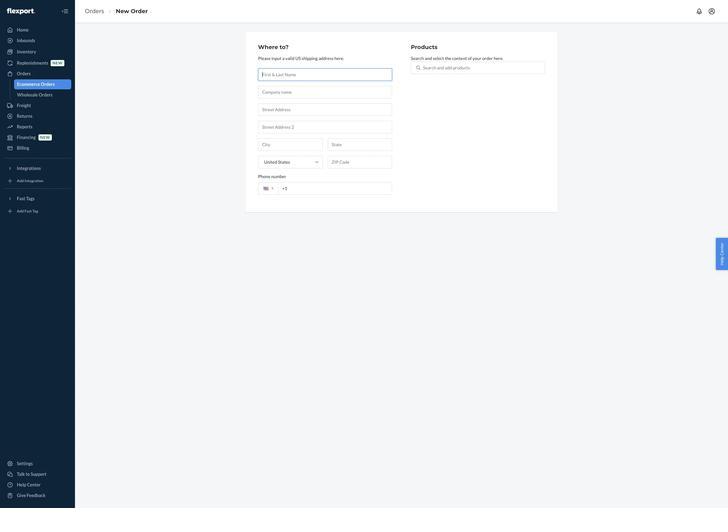 Task type: locate. For each thing, give the bounding box(es) containing it.
here. right order
[[494, 56, 504, 61]]

0 horizontal spatial help center
[[17, 482, 41, 488]]

search right search icon
[[423, 65, 436, 70]]

close navigation image
[[61, 8, 69, 15]]

1 horizontal spatial new
[[53, 61, 63, 65]]

home
[[17, 27, 29, 33]]

please
[[258, 56, 271, 61]]

0 horizontal spatial and
[[425, 56, 432, 61]]

City text field
[[258, 138, 323, 151]]

home link
[[4, 25, 71, 35]]

orders link inside breadcrumbs navigation
[[85, 8, 104, 15]]

fast left tag
[[25, 209, 32, 214]]

1 horizontal spatial orders link
[[85, 8, 104, 15]]

the
[[445, 56, 452, 61]]

inventory
[[17, 49, 36, 54]]

valid
[[286, 56, 295, 61]]

order
[[483, 56, 493, 61]]

0 horizontal spatial center
[[27, 482, 41, 488]]

add fast tag link
[[4, 206, 71, 216]]

0 vertical spatial orders link
[[85, 8, 104, 15]]

1 horizontal spatial here.
[[494, 56, 504, 61]]

inventory link
[[4, 47, 71, 57]]

tags
[[26, 196, 35, 201]]

help center
[[720, 243, 725, 266], [17, 482, 41, 488]]

give
[[17, 493, 26, 498]]

1 horizontal spatial center
[[720, 243, 725, 256]]

integrations button
[[4, 164, 71, 174]]

talk to support
[[17, 472, 46, 477]]

and left select
[[425, 56, 432, 61]]

help center link
[[4, 480, 71, 490]]

add left the integration
[[17, 179, 24, 183]]

0 vertical spatial help center
[[720, 243, 725, 266]]

Street Address 2 text field
[[258, 121, 392, 133]]

new down reports link
[[40, 135, 50, 140]]

help center button
[[717, 238, 729, 270]]

search and add products
[[423, 65, 470, 70]]

help
[[720, 257, 725, 266], [17, 482, 26, 488]]

orders
[[85, 8, 104, 15], [17, 71, 31, 76], [41, 82, 55, 87], [39, 92, 53, 98]]

0 vertical spatial new
[[53, 61, 63, 65]]

Street Address text field
[[258, 103, 392, 116]]

wholesale orders
[[17, 92, 53, 98]]

shipping
[[302, 56, 318, 61]]

1 vertical spatial add
[[17, 209, 24, 214]]

1 horizontal spatial help
[[720, 257, 725, 266]]

orders link left new
[[85, 8, 104, 15]]

billing link
[[4, 143, 71, 153]]

phone number
[[258, 174, 286, 179]]

a
[[283, 56, 285, 61]]

add
[[17, 179, 24, 183], [17, 209, 24, 214]]

0 horizontal spatial here.
[[335, 56, 344, 61]]

1 (702) 123-4567 telephone field
[[258, 182, 392, 195]]

open account menu image
[[709, 8, 716, 15]]

fast inside dropdown button
[[17, 196, 25, 201]]

1 vertical spatial and
[[437, 65, 444, 70]]

here. right the address
[[335, 56, 344, 61]]

and
[[425, 56, 432, 61], [437, 65, 444, 70]]

integrations
[[17, 166, 41, 171]]

inbounds link
[[4, 36, 71, 46]]

help inside button
[[720, 257, 725, 266]]

0 horizontal spatial help
[[17, 482, 26, 488]]

0 vertical spatial fast
[[17, 196, 25, 201]]

and left add
[[437, 65, 444, 70]]

0 vertical spatial help
[[720, 257, 725, 266]]

orders inside breadcrumbs navigation
[[85, 8, 104, 15]]

fast left tags
[[17, 196, 25, 201]]

1 vertical spatial new
[[40, 135, 50, 140]]

add integration
[[17, 179, 43, 183]]

orders up wholesale orders link on the top of the page
[[41, 82, 55, 87]]

add for add fast tag
[[17, 209, 24, 214]]

orders link
[[85, 8, 104, 15], [4, 69, 71, 79]]

here.
[[335, 56, 344, 61], [494, 56, 504, 61]]

1 vertical spatial search
[[423, 65, 436, 70]]

fast tags
[[17, 196, 35, 201]]

your
[[473, 56, 482, 61]]

input
[[272, 56, 282, 61]]

0 vertical spatial center
[[720, 243, 725, 256]]

give feedback button
[[4, 491, 71, 501]]

orders left new
[[85, 8, 104, 15]]

inbounds
[[17, 38, 35, 43]]

add down fast tags
[[17, 209, 24, 214]]

0 vertical spatial search
[[411, 56, 424, 61]]

1 horizontal spatial help center
[[720, 243, 725, 266]]

search up search icon
[[411, 56, 424, 61]]

talk
[[17, 472, 25, 477]]

search
[[411, 56, 424, 61], [423, 65, 436, 70]]

new for replenishments
[[53, 61, 63, 65]]

returns link
[[4, 111, 71, 121]]

flexport logo image
[[7, 8, 35, 14]]

0 horizontal spatial orders link
[[4, 69, 71, 79]]

new for financing
[[40, 135, 50, 140]]

center
[[720, 243, 725, 256], [27, 482, 41, 488]]

orders up ecommerce
[[17, 71, 31, 76]]

content
[[452, 56, 467, 61]]

integration
[[25, 179, 43, 183]]

0 vertical spatial add
[[17, 179, 24, 183]]

returns
[[17, 114, 32, 119]]

products
[[411, 44, 438, 51]]

0 vertical spatial and
[[425, 56, 432, 61]]

wholesale
[[17, 92, 38, 98]]

new down inventory link
[[53, 61, 63, 65]]

2 add from the top
[[17, 209, 24, 214]]

add
[[445, 65, 452, 70]]

0 horizontal spatial new
[[40, 135, 50, 140]]

1 vertical spatial help center
[[17, 482, 41, 488]]

1 add from the top
[[17, 179, 24, 183]]

First & Last Name text field
[[258, 68, 392, 81]]

states
[[278, 159, 290, 165]]

ecommerce orders
[[17, 82, 55, 87]]

phone
[[258, 174, 271, 179]]

search image
[[417, 66, 421, 70]]

1 vertical spatial center
[[27, 482, 41, 488]]

new
[[53, 61, 63, 65], [40, 135, 50, 140]]

search for search and select the content of your order here.
[[411, 56, 424, 61]]

fast
[[17, 196, 25, 201], [25, 209, 32, 214]]

orders link up ecommerce orders
[[4, 69, 71, 79]]

1 horizontal spatial and
[[437, 65, 444, 70]]



Task type: vqa. For each thing, say whether or not it's contained in the screenshot.
'Fast Tags'
yes



Task type: describe. For each thing, give the bounding box(es) containing it.
1 vertical spatial orders link
[[4, 69, 71, 79]]

2 here. from the left
[[494, 56, 504, 61]]

address
[[319, 56, 334, 61]]

to
[[26, 472, 30, 477]]

and for add
[[437, 65, 444, 70]]

settings link
[[4, 459, 71, 469]]

open notifications image
[[696, 8, 704, 15]]

search and select the content of your order here.
[[411, 56, 504, 61]]

1 vertical spatial help
[[17, 482, 26, 488]]

reports link
[[4, 122, 71, 132]]

of
[[468, 56, 472, 61]]

order
[[131, 8, 148, 15]]

orders inside "link"
[[17, 71, 31, 76]]

financing
[[17, 135, 36, 140]]

Company name text field
[[258, 86, 392, 98]]

please input a valid us shipping address here.
[[258, 56, 344, 61]]

center inside button
[[720, 243, 725, 256]]

freight
[[17, 103, 31, 108]]

number
[[271, 174, 286, 179]]

talk to support button
[[4, 470, 71, 480]]

where to?
[[258, 44, 289, 51]]

search for search and add products
[[423, 65, 436, 70]]

united states
[[264, 159, 290, 165]]

ecommerce orders link
[[14, 79, 71, 89]]

us
[[296, 56, 301, 61]]

new order link
[[116, 8, 148, 15]]

add fast tag
[[17, 209, 38, 214]]

add integration link
[[4, 176, 71, 186]]

freight link
[[4, 101, 71, 111]]

replenishments
[[17, 60, 48, 66]]

give feedback
[[17, 493, 45, 498]]

settings
[[17, 461, 33, 467]]

ecommerce
[[17, 82, 40, 87]]

1 vertical spatial fast
[[25, 209, 32, 214]]

ZIP Code text field
[[328, 156, 392, 168]]

select
[[433, 56, 444, 61]]

new order
[[116, 8, 148, 15]]

reports
[[17, 124, 32, 129]]

new
[[116, 8, 129, 15]]

united
[[264, 159, 277, 165]]

feedback
[[27, 493, 45, 498]]

where
[[258, 44, 278, 51]]

1 here. from the left
[[335, 56, 344, 61]]

wholesale orders link
[[14, 90, 71, 100]]

orders inside 'link'
[[41, 82, 55, 87]]

and for select
[[425, 56, 432, 61]]

help center inside button
[[720, 243, 725, 266]]

to?
[[280, 44, 289, 51]]

add for add integration
[[17, 179, 24, 183]]

products
[[453, 65, 470, 70]]

support
[[31, 472, 46, 477]]

State text field
[[328, 138, 392, 151]]

breadcrumbs navigation
[[80, 2, 153, 20]]

fast tags button
[[4, 194, 71, 204]]

united states: + 1 image
[[272, 188, 274, 189]]

tag
[[32, 209, 38, 214]]

billing
[[17, 145, 29, 151]]

orders down ecommerce orders 'link'
[[39, 92, 53, 98]]



